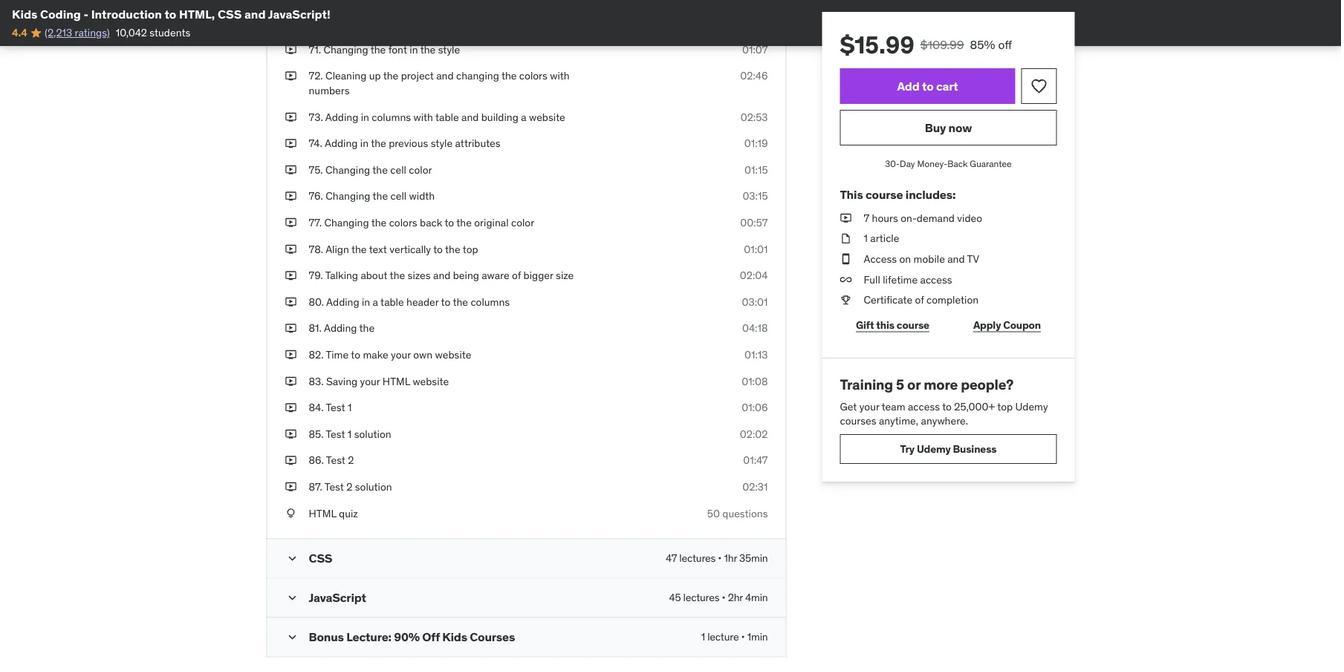 Task type: describe. For each thing, give the bounding box(es) containing it.
71.
[[309, 43, 321, 56]]

74.
[[309, 137, 322, 150]]

lectures for css
[[680, 552, 716, 565]]

01:06
[[742, 401, 768, 415]]

points
[[476, 16, 505, 30]]

html quiz
[[309, 507, 358, 520]]

$109.99
[[921, 37, 964, 52]]

wishlist image
[[1031, 77, 1048, 95]]

1 vertical spatial your
[[360, 375, 380, 388]]

the left 'original'
[[457, 216, 472, 229]]

83. saving your html website
[[309, 375, 449, 388]]

1 vertical spatial color
[[511, 216, 535, 229]]

building
[[481, 110, 519, 124]]

the down 75. changing the cell color
[[373, 190, 388, 203]]

70.
[[309, 16, 323, 30]]

xsmall image for 85. test 1 solution
[[285, 427, 297, 442]]

81. adding the
[[309, 322, 375, 335]]

changing for 70.
[[326, 16, 371, 30]]

xsmall image for 78. align the text vertically to the top
[[285, 242, 297, 257]]

font
[[388, 43, 407, 56]]

completion
[[927, 293, 979, 307]]

76. changing the cell width
[[309, 190, 435, 203]]

off
[[998, 37, 1012, 52]]

in for columns
[[361, 110, 369, 124]]

0 vertical spatial course
[[866, 187, 903, 202]]

70. changing the witdth of the style points
[[309, 16, 505, 30]]

style for 70. changing the witdth of the style points
[[452, 16, 474, 30]]

test for 84.
[[326, 401, 345, 415]]

1 left article
[[864, 232, 868, 245]]

0 horizontal spatial color
[[409, 163, 432, 177]]

1hr
[[724, 552, 737, 565]]

kids coding - introduction to html, css and javascript!
[[12, 6, 331, 22]]

javascript
[[309, 590, 366, 606]]

in right font
[[410, 43, 418, 56]]

0 vertical spatial your
[[391, 348, 411, 362]]

1 horizontal spatial a
[[521, 110, 527, 124]]

small image for bonus lecture: 90% off kids courses
[[285, 631, 300, 645]]

the left sizes
[[390, 269, 405, 282]]

vertically
[[390, 243, 431, 256]]

xsmall image left 7
[[840, 211, 852, 226]]

tv
[[967, 252, 980, 266]]

certificate of completion
[[864, 293, 979, 307]]

85. test 1 solution
[[309, 428, 391, 441]]

xsmall image for 84. test 1
[[285, 401, 297, 415]]

xsmall image for 87. test 2 solution
[[285, 480, 297, 495]]

test for 87.
[[325, 481, 344, 494]]

45
[[669, 592, 681, 605]]

people?
[[961, 376, 1014, 394]]

25,000+
[[955, 400, 995, 413]]

xsmall image for 81. adding the
[[285, 322, 297, 336]]

xsmall image left the certificate
[[840, 293, 852, 308]]

xsmall image for 71. changing the font in the style
[[285, 42, 297, 57]]

01:19
[[744, 137, 768, 150]]

demand
[[917, 211, 955, 225]]

1 left lecture
[[701, 631, 705, 644]]

xsmall image left 1 article
[[840, 232, 852, 246]]

0 horizontal spatial with
[[414, 110, 433, 124]]

xsmall image left the full
[[840, 273, 852, 287]]

training
[[840, 376, 893, 394]]

84.
[[309, 401, 324, 415]]

solution for 87. test 2 solution
[[355, 481, 392, 494]]

udemy inside the training 5 or more people? get your team access to 25,000+ top udemy courses anytime, anywhere.
[[1016, 400, 1048, 413]]

students
[[150, 26, 191, 39]]

style for 71. changing the font in the style
[[438, 43, 460, 56]]

test for 85.
[[326, 428, 345, 441]]

2 for 87.
[[346, 481, 353, 494]]

solution for 85. test 1 solution
[[354, 428, 391, 441]]

money-
[[918, 158, 948, 169]]

76.
[[309, 190, 323, 203]]

introduction
[[91, 6, 162, 22]]

0 horizontal spatial kids
[[12, 6, 38, 22]]

1 up 85. test 1 solution on the bottom left of the page
[[348, 401, 352, 415]]

previous
[[389, 137, 428, 150]]

1 vertical spatial colors
[[389, 216, 417, 229]]

original
[[474, 216, 509, 229]]

2 vertical spatial of
[[915, 293, 924, 307]]

01:01
[[744, 243, 768, 256]]

72. cleaning up the project and changing the colors with numbers
[[309, 69, 570, 97]]

lifetime
[[883, 273, 918, 286]]

and left tv
[[948, 252, 965, 266]]

this
[[877, 319, 895, 332]]

cart
[[936, 78, 958, 94]]

includes:
[[906, 187, 956, 202]]

7 hours on-demand video
[[864, 211, 983, 225]]

the right changing
[[502, 69, 517, 83]]

adding for 73.
[[325, 110, 359, 124]]

79. talking about the sizes and being aware of bigger size
[[309, 269, 574, 282]]

bigger
[[524, 269, 553, 282]]

45 lectures • 2hr 4min
[[669, 592, 768, 605]]

the right witdth
[[434, 16, 449, 30]]

top inside the training 5 or more people? get your team access to 25,000+ top udemy courses anytime, anywhere.
[[998, 400, 1013, 413]]

2 vertical spatial style
[[431, 137, 453, 150]]

this
[[840, 187, 863, 202]]

-
[[84, 6, 89, 22]]

back
[[948, 158, 968, 169]]

1 vertical spatial a
[[373, 295, 378, 309]]

1 vertical spatial table
[[381, 295, 404, 309]]

cell for color
[[390, 163, 406, 177]]

about
[[361, 269, 388, 282]]

adding for 81.
[[324, 322, 357, 335]]

xsmall image for 82. time to make your own website
[[285, 348, 297, 363]]

47
[[666, 552, 677, 565]]

to right 'header'
[[441, 295, 451, 309]]

01:08
[[742, 375, 768, 388]]

buy
[[925, 120, 946, 135]]

lectures for javascript
[[683, 592, 720, 605]]

being
[[453, 269, 479, 282]]

2hr
[[728, 592, 743, 605]]

1 vertical spatial udemy
[[917, 443, 951, 456]]

small image
[[285, 552, 300, 567]]

01:13
[[745, 348, 768, 362]]

71. changing the font in the style
[[309, 43, 460, 56]]

02:31
[[743, 481, 768, 494]]

quiz
[[339, 507, 358, 520]]

text
[[369, 243, 387, 256]]

up
[[369, 69, 381, 83]]

77. changing the colors back to the original color
[[309, 216, 535, 229]]

• for bonus lecture: 90% off kids courses
[[741, 631, 745, 644]]

01:07
[[742, 43, 768, 56]]

back
[[420, 216, 442, 229]]

test for 86.
[[326, 454, 346, 468]]

attributes
[[455, 137, 501, 150]]

xsmall image for 86. test 2
[[285, 454, 297, 468]]

87.
[[309, 481, 322, 494]]

1 vertical spatial kids
[[442, 630, 467, 645]]

1 horizontal spatial css
[[309, 551, 333, 566]]

on-
[[901, 211, 917, 225]]

size
[[556, 269, 574, 282]]

77.
[[309, 216, 322, 229]]

colors inside 72. cleaning up the project and changing the colors with numbers
[[519, 69, 548, 83]]

74. adding in the previous style attributes
[[309, 137, 501, 150]]

small image for javascript
[[285, 591, 300, 606]]

project
[[401, 69, 434, 83]]

video
[[957, 211, 983, 225]]

0 horizontal spatial css
[[218, 6, 242, 22]]

xsmall image left the access
[[840, 252, 852, 267]]

to up students
[[165, 6, 176, 22]]

4min
[[745, 592, 768, 605]]

and left javascript!
[[245, 6, 266, 22]]

changing for 77.
[[324, 216, 369, 229]]

0 horizontal spatial of
[[423, 16, 432, 30]]

73. adding in columns with table and building a website
[[309, 110, 565, 124]]

changing for 71.
[[324, 43, 368, 56]]

02:04
[[740, 269, 768, 282]]

lecture:
[[346, 630, 392, 645]]

access on mobile and tv
[[864, 252, 980, 266]]

75.
[[309, 163, 323, 177]]

the right "up"
[[383, 69, 399, 83]]

1 vertical spatial website
[[435, 348, 471, 362]]

the left font
[[371, 43, 386, 56]]

xsmall image for 72. cleaning up the project and changing the colors with numbers
[[285, 69, 297, 83]]

with inside 72. cleaning up the project and changing the colors with numbers
[[550, 69, 570, 83]]

the up 'text'
[[371, 216, 387, 229]]

or
[[908, 376, 921, 394]]

gift this course link
[[840, 311, 946, 340]]

add to cart button
[[840, 68, 1016, 104]]

2 for 86.
[[348, 454, 354, 468]]



Task type: locate. For each thing, give the bounding box(es) containing it.
anytime,
[[879, 415, 919, 428]]

color up width
[[409, 163, 432, 177]]

style down the "73. adding in columns with table and building a website"
[[431, 137, 453, 150]]

cleaning
[[326, 69, 367, 83]]

aware
[[482, 269, 510, 282]]

0 vertical spatial top
[[463, 243, 478, 256]]

width
[[409, 190, 435, 203]]

changing
[[456, 69, 499, 83]]

witdth
[[391, 16, 420, 30]]

xsmall image left 87.
[[285, 480, 297, 495]]

columns up 74. adding in the previous style attributes on the top of the page
[[372, 110, 411, 124]]

0 vertical spatial style
[[452, 16, 474, 30]]

anywhere.
[[921, 415, 968, 428]]

changing
[[326, 16, 371, 30], [324, 43, 368, 56], [326, 163, 370, 177], [326, 190, 370, 203], [324, 216, 369, 229]]

1 vertical spatial small image
[[285, 631, 300, 645]]

course inside gift this course link
[[897, 319, 930, 332]]

1 horizontal spatial kids
[[442, 630, 467, 645]]

2 vertical spatial your
[[860, 400, 880, 413]]

80. adding in a table header to the columns
[[309, 295, 510, 309]]

1 horizontal spatial with
[[550, 69, 570, 83]]

css
[[218, 6, 242, 22], [309, 551, 333, 566]]

2 horizontal spatial your
[[860, 400, 880, 413]]

in for the
[[360, 137, 369, 150]]

xsmall image for 80. adding in a table header to the columns
[[285, 295, 297, 310]]

solution up "quiz"
[[355, 481, 392, 494]]

coding
[[40, 6, 81, 22]]

0 vertical spatial of
[[423, 16, 432, 30]]

changing up cleaning on the top of the page
[[324, 43, 368, 56]]

2 horizontal spatial of
[[915, 293, 924, 307]]

cell down 74. adding in the previous style attributes on the top of the page
[[390, 163, 406, 177]]

0 horizontal spatial a
[[373, 295, 378, 309]]

0 vertical spatial html
[[383, 375, 410, 388]]

small image down small image
[[285, 591, 300, 606]]

90%
[[394, 630, 420, 645]]

buy now button
[[840, 110, 1057, 146]]

02:02
[[740, 428, 768, 441]]

and right sizes
[[433, 269, 451, 282]]

changing up align
[[324, 216, 369, 229]]

35min
[[740, 552, 768, 565]]

xsmall image left the 84.
[[285, 401, 297, 415]]

small image
[[285, 591, 300, 606], [285, 631, 300, 645]]

changing for 75.
[[326, 163, 370, 177]]

the up project in the left of the page
[[420, 43, 436, 56]]

day
[[900, 158, 915, 169]]

79.
[[309, 269, 323, 282]]

xsmall image
[[285, 69, 297, 83], [285, 136, 297, 151], [285, 163, 297, 177], [840, 232, 852, 246], [285, 242, 297, 257], [840, 252, 852, 267], [285, 269, 297, 283], [840, 293, 852, 308], [285, 322, 297, 336], [285, 348, 297, 363], [285, 374, 297, 389], [285, 427, 297, 442], [285, 480, 297, 495], [285, 507, 297, 521]]

to inside the add to cart 'button'
[[922, 78, 934, 94]]

(2,213
[[45, 26, 72, 39]]

1 vertical spatial top
[[998, 400, 1013, 413]]

0 vertical spatial colors
[[519, 69, 548, 83]]

to up 79. talking about the sizes and being aware of bigger size
[[433, 243, 443, 256]]

css right html,
[[218, 6, 242, 22]]

xsmall image for 79. talking about the sizes and being aware of bigger size
[[285, 269, 297, 283]]

xsmall image for 76. changing the cell width
[[285, 189, 297, 204]]

cell for width
[[391, 190, 407, 203]]

1 vertical spatial css
[[309, 551, 333, 566]]

adding right 80.
[[326, 295, 359, 309]]

table left 'header'
[[381, 295, 404, 309]]

to right the time
[[351, 348, 361, 362]]

top up being
[[463, 243, 478, 256]]

1 vertical spatial with
[[414, 110, 433, 124]]

0 horizontal spatial html
[[309, 507, 336, 520]]

1 vertical spatial style
[[438, 43, 460, 56]]

and right project in the left of the page
[[436, 69, 454, 83]]

top
[[463, 243, 478, 256], [998, 400, 1013, 413]]

kids up 4.4
[[12, 6, 38, 22]]

xsmall image left '70.'
[[285, 16, 297, 31]]

to up anywhere.
[[943, 400, 952, 413]]

xsmall image for html quiz
[[285, 507, 297, 521]]

colors right changing
[[519, 69, 548, 83]]

1min
[[747, 631, 768, 644]]

0 vertical spatial a
[[521, 110, 527, 124]]

test right 85.
[[326, 428, 345, 441]]

align
[[326, 243, 349, 256]]

access
[[864, 252, 897, 266]]

a right 'building' at the top left
[[521, 110, 527, 124]]

questions
[[723, 507, 768, 520]]

style left the points
[[452, 16, 474, 30]]

xsmall image left 82.
[[285, 348, 297, 363]]

the left witdth
[[373, 16, 388, 30]]

article
[[871, 232, 900, 245]]

xsmall image left 74.
[[285, 136, 297, 151]]

30-
[[885, 158, 900, 169]]

82. time to make your own website
[[309, 348, 471, 362]]

test right the 84.
[[326, 401, 345, 415]]

0 vertical spatial udemy
[[1016, 400, 1048, 413]]

in down "up"
[[361, 110, 369, 124]]

full
[[864, 273, 881, 286]]

certificate
[[864, 293, 913, 307]]

1 vertical spatial columns
[[471, 295, 510, 309]]

your down make
[[360, 375, 380, 388]]

78.
[[309, 243, 323, 256]]

kids
[[12, 6, 38, 22], [442, 630, 467, 645]]

0 vertical spatial solution
[[354, 428, 391, 441]]

lectures right 45
[[683, 592, 720, 605]]

to right back
[[445, 216, 454, 229]]

xsmall image left "71."
[[285, 42, 297, 57]]

lectures right 47
[[680, 552, 716, 565]]

1 horizontal spatial table
[[436, 110, 459, 124]]

try
[[900, 443, 915, 456]]

html down 82. time to make your own website
[[383, 375, 410, 388]]

website right 'building' at the top left
[[529, 110, 565, 124]]

xsmall image left 86.
[[285, 454, 297, 468]]

colors up vertically
[[389, 216, 417, 229]]

• for css
[[718, 552, 722, 565]]

team
[[882, 400, 906, 413]]

the up 76. changing the cell width
[[373, 163, 388, 177]]

0 vertical spatial lectures
[[680, 552, 716, 565]]

changing right the '75.'
[[326, 163, 370, 177]]

86.
[[309, 454, 324, 468]]

gift this course
[[856, 319, 930, 332]]

business
[[953, 443, 997, 456]]

adding right 81.
[[324, 322, 357, 335]]

course up hours
[[866, 187, 903, 202]]

$15.99
[[840, 30, 915, 59]]

01:15
[[745, 163, 768, 177]]

80.
[[309, 295, 324, 309]]

style
[[452, 16, 474, 30], [438, 43, 460, 56], [431, 137, 453, 150]]

to left the cart
[[922, 78, 934, 94]]

the left 'text'
[[352, 243, 367, 256]]

and up "attributes"
[[462, 110, 479, 124]]

1 small image from the top
[[285, 591, 300, 606]]

1 horizontal spatial columns
[[471, 295, 510, 309]]

table down 72. cleaning up the project and changing the colors with numbers
[[436, 110, 459, 124]]

lectures
[[680, 552, 716, 565], [683, 592, 720, 605]]

10,042 students
[[116, 26, 191, 39]]

courses
[[470, 630, 515, 645]]

website down own
[[413, 375, 449, 388]]

• for javascript
[[722, 592, 726, 605]]

to inside the training 5 or more people? get your team access to 25,000+ top udemy courses anytime, anywhere.
[[943, 400, 952, 413]]

of right aware
[[512, 269, 521, 282]]

xsmall image left 79.
[[285, 269, 297, 283]]

0 vertical spatial website
[[529, 110, 565, 124]]

xsmall image left "78." on the top of page
[[285, 242, 297, 257]]

• left 1min in the right of the page
[[741, 631, 745, 644]]

the up make
[[359, 322, 375, 335]]

72.
[[309, 69, 323, 83]]

xsmall image left 80.
[[285, 295, 297, 310]]

1 cell from the top
[[390, 163, 406, 177]]

0 horizontal spatial table
[[381, 295, 404, 309]]

a
[[521, 110, 527, 124], [373, 295, 378, 309]]

85%
[[970, 37, 996, 52]]

0 vertical spatial columns
[[372, 110, 411, 124]]

0 vertical spatial css
[[218, 6, 242, 22]]

0 vertical spatial with
[[550, 69, 570, 83]]

xsmall image for 73. adding in columns with table and building a website
[[285, 110, 297, 124]]

try udemy business
[[900, 443, 997, 456]]

changing for 76.
[[326, 190, 370, 203]]

0 horizontal spatial top
[[463, 243, 478, 256]]

1 horizontal spatial of
[[512, 269, 521, 282]]

1
[[864, 232, 868, 245], [348, 401, 352, 415], [348, 428, 352, 441], [701, 631, 705, 644]]

1 vertical spatial course
[[897, 319, 930, 332]]

cell left width
[[391, 190, 407, 203]]

xsmall image for 83. saving your html website
[[285, 374, 297, 389]]

adding for 74.
[[325, 137, 358, 150]]

xsmall image left 73.
[[285, 110, 297, 124]]

2
[[348, 454, 354, 468], [346, 481, 353, 494]]

0 horizontal spatial your
[[360, 375, 380, 388]]

table
[[436, 110, 459, 124], [381, 295, 404, 309]]

0 horizontal spatial colors
[[389, 216, 417, 229]]

4.4
[[12, 26, 27, 39]]

00:57
[[741, 216, 768, 229]]

0 vertical spatial small image
[[285, 591, 300, 606]]

to
[[165, 6, 176, 22], [922, 78, 934, 94], [445, 216, 454, 229], [433, 243, 443, 256], [441, 295, 451, 309], [351, 348, 361, 362], [943, 400, 952, 413]]

xsmall image left the '75.'
[[285, 163, 297, 177]]

2 vertical spatial •
[[741, 631, 745, 644]]

color
[[409, 163, 432, 177], [511, 216, 535, 229]]

1 horizontal spatial your
[[391, 348, 411, 362]]

0 vertical spatial cell
[[390, 163, 406, 177]]

css right small image
[[309, 551, 333, 566]]

udemy right 25,000+
[[1016, 400, 1048, 413]]

access down or
[[908, 400, 940, 413]]

50
[[707, 507, 720, 520]]

xsmall image left 76.
[[285, 189, 297, 204]]

in up 75. changing the cell color
[[360, 137, 369, 150]]

1 horizontal spatial udemy
[[1016, 400, 1048, 413]]

2 up "quiz"
[[346, 481, 353, 494]]

83.
[[309, 375, 324, 388]]

xsmall image left 85.
[[285, 427, 297, 442]]

columns down aware
[[471, 295, 510, 309]]

in for a
[[362, 295, 370, 309]]

1 horizontal spatial top
[[998, 400, 1013, 413]]

0 horizontal spatial udemy
[[917, 443, 951, 456]]

0 vertical spatial color
[[409, 163, 432, 177]]

2 small image from the top
[[285, 631, 300, 645]]

1 up the 86. test 2
[[348, 428, 352, 441]]

test right 86.
[[326, 454, 346, 468]]

access down the 'mobile' at the right of the page
[[921, 273, 953, 286]]

this course includes:
[[840, 187, 956, 202]]

0 vertical spatial table
[[436, 110, 459, 124]]

top down people?
[[998, 400, 1013, 413]]

0 vertical spatial kids
[[12, 6, 38, 22]]

a down about
[[373, 295, 378, 309]]

ratings)
[[75, 26, 110, 39]]

0 vertical spatial 2
[[348, 454, 354, 468]]

xsmall image left 81.
[[285, 322, 297, 336]]

1 vertical spatial html
[[309, 507, 336, 520]]

and inside 72. cleaning up the project and changing the colors with numbers
[[436, 69, 454, 83]]

colors
[[519, 69, 548, 83], [389, 216, 417, 229]]

access inside the training 5 or more people? get your team access to 25,000+ top udemy courses anytime, anywhere.
[[908, 400, 940, 413]]

2 cell from the top
[[391, 190, 407, 203]]

47 lectures • 1hr 35min
[[666, 552, 768, 565]]

1 vertical spatial access
[[908, 400, 940, 413]]

adding for 80.
[[326, 295, 359, 309]]

0 horizontal spatial columns
[[372, 110, 411, 124]]

1 vertical spatial 2
[[346, 481, 353, 494]]

courses
[[840, 415, 877, 428]]

your left own
[[391, 348, 411, 362]]

0 vertical spatial •
[[718, 552, 722, 565]]

xsmall image for 74. adding in the previous style attributes
[[285, 136, 297, 151]]

1 horizontal spatial html
[[383, 375, 410, 388]]

1 vertical spatial •
[[722, 592, 726, 605]]

xsmall image
[[285, 16, 297, 31], [285, 42, 297, 57], [285, 110, 297, 124], [285, 189, 297, 204], [840, 211, 852, 226], [285, 216, 297, 230], [840, 273, 852, 287], [285, 295, 297, 310], [285, 401, 297, 415], [285, 454, 297, 468]]

the up 75. changing the cell color
[[371, 137, 386, 150]]

full lifetime access
[[864, 273, 953, 286]]

your up courses
[[860, 400, 880, 413]]

of down 'full lifetime access' at the right top
[[915, 293, 924, 307]]

html left "quiz"
[[309, 507, 336, 520]]

xsmall image for 75. changing the cell color
[[285, 163, 297, 177]]

html
[[383, 375, 410, 388], [309, 507, 336, 520]]

0 vertical spatial access
[[921, 273, 953, 286]]

1 vertical spatial cell
[[391, 190, 407, 203]]

the down being
[[453, 295, 468, 309]]

website right own
[[435, 348, 471, 362]]

adding
[[325, 110, 359, 124], [325, 137, 358, 150], [326, 295, 359, 309], [324, 322, 357, 335]]

your inside the training 5 or more people? get your team access to 25,000+ top udemy courses anytime, anywhere.
[[860, 400, 880, 413]]

saving
[[326, 375, 358, 388]]

2 up 87. test 2 solution
[[348, 454, 354, 468]]

86. test 2
[[309, 454, 354, 468]]

• left 1hr
[[718, 552, 722, 565]]

small image left bonus at left
[[285, 631, 300, 645]]

01:47
[[743, 454, 768, 468]]

the up 79. talking about the sizes and being aware of bigger size
[[445, 243, 461, 256]]

buy now
[[925, 120, 972, 135]]

talking
[[325, 269, 358, 282]]

make
[[363, 348, 389, 362]]

1 vertical spatial lectures
[[683, 592, 720, 605]]

numbers
[[309, 84, 350, 97]]

apply
[[974, 319, 1001, 332]]

1 horizontal spatial color
[[511, 216, 535, 229]]

xsmall image for 77. changing the colors back to the original color
[[285, 216, 297, 230]]

50 questions
[[707, 507, 768, 520]]

1 lecture • 1min
[[701, 631, 768, 644]]

xsmall image left 83.
[[285, 374, 297, 389]]

test right 87.
[[325, 481, 344, 494]]

on
[[900, 252, 911, 266]]

1 horizontal spatial colors
[[519, 69, 548, 83]]

84. test 1
[[309, 401, 352, 415]]

access
[[921, 273, 953, 286], [908, 400, 940, 413]]

1 vertical spatial of
[[512, 269, 521, 282]]

header
[[407, 295, 439, 309]]

1 vertical spatial solution
[[355, 481, 392, 494]]

• left the 2hr
[[722, 592, 726, 605]]

xsmall image left html quiz
[[285, 507, 297, 521]]

now
[[949, 120, 972, 135]]

xsmall image left 72.
[[285, 69, 297, 83]]

2 vertical spatial website
[[413, 375, 449, 388]]



Task type: vqa. For each thing, say whether or not it's contained in the screenshot.
Meets
no



